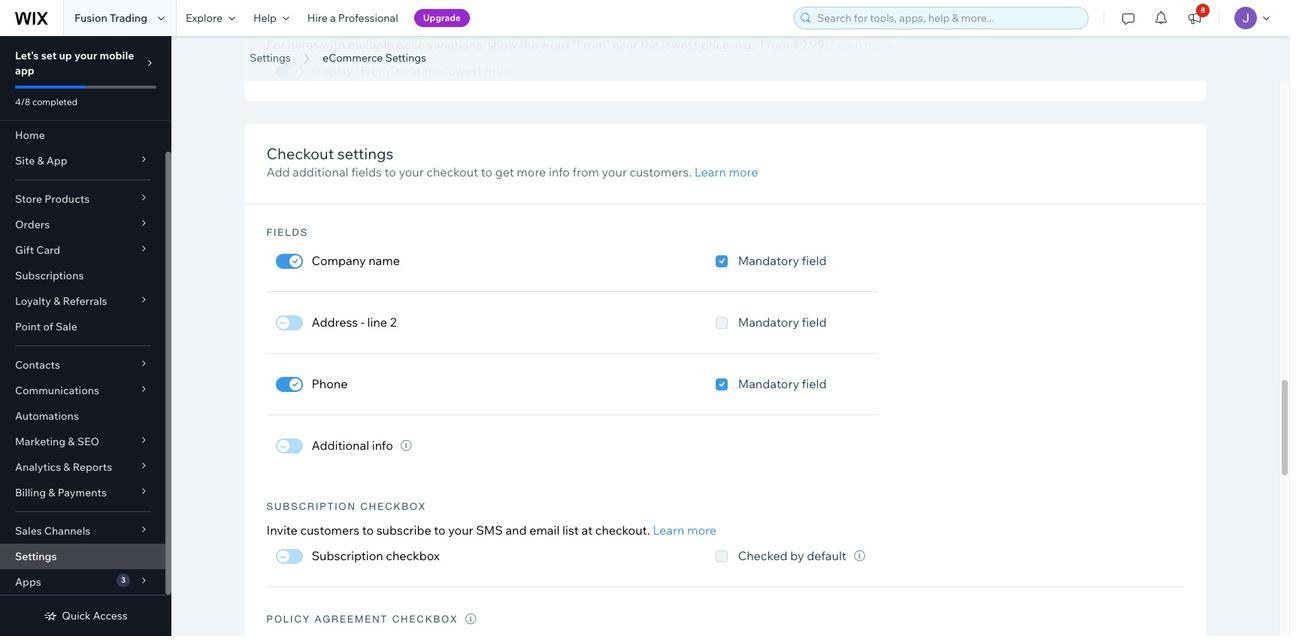 Task type: describe. For each thing, give the bounding box(es) containing it.
multiple
[[348, 37, 394, 52]]

for
[[267, 37, 285, 52]]

line
[[367, 315, 387, 330]]

3
[[121, 576, 126, 586]]

& for billing
[[48, 486, 55, 500]]

fields
[[351, 165, 382, 180]]

products
[[45, 192, 90, 206]]

up
[[59, 49, 72, 62]]

3 mandatory field from the top
[[738, 377, 827, 392]]

checkout.
[[595, 523, 650, 538]]

additional
[[293, 165, 349, 180]]

communications button
[[0, 378, 165, 404]]

0 vertical spatial checkbox
[[360, 501, 426, 513]]

communications
[[15, 384, 99, 398]]

analytics & reports button
[[0, 455, 165, 480]]

home
[[15, 129, 45, 142]]

1 vertical spatial "from"
[[356, 63, 393, 78]]

get
[[495, 165, 514, 180]]

payments
[[58, 486, 107, 500]]

items
[[288, 37, 319, 52]]

let's
[[15, 49, 39, 62]]

quick
[[62, 610, 91, 623]]

referrals
[[63, 295, 107, 308]]

settings down "help" button on the top of page
[[250, 51, 291, 65]]

marketing & seo button
[[0, 429, 165, 455]]

4/8 completed
[[15, 96, 78, 108]]

explore
[[186, 11, 223, 25]]

invite
[[267, 523, 298, 538]]

contacts
[[15, 359, 60, 372]]

fields
[[267, 227, 308, 238]]

settings link inside sidebar element
[[0, 544, 165, 570]]

store products button
[[0, 186, 165, 212]]

loyalty
[[15, 295, 51, 308]]

your left checkout
[[399, 165, 424, 180]]

learn inside checkout settings add additional fields to your checkout to get more info from your customers. learn more
[[694, 165, 726, 180]]

from
[[760, 37, 789, 52]]

marketing & seo
[[15, 435, 99, 449]]

8 button
[[1178, 0, 1211, 36]]

Search for tools, apps, help & more... field
[[813, 8, 1083, 29]]

your inside let's set up your mobile app
[[74, 49, 97, 62]]

gift card
[[15, 244, 60, 257]]

default
[[807, 549, 847, 564]]

settings left variations,
[[385, 51, 426, 65]]

marketing
[[15, 435, 66, 449]]

subscribe
[[376, 523, 431, 538]]

subscriptions link
[[0, 263, 165, 289]]

price.
[[701, 37, 732, 52]]

customers.
[[630, 165, 692, 180]]

policy
[[267, 614, 311, 626]]

help
[[253, 11, 277, 25]]

point
[[15, 320, 41, 334]]

site
[[15, 154, 35, 168]]

for items with multiple price variations, show the word "from" near the lowest price. e.g., from $9.99. learn more
[[267, 37, 894, 52]]

quick access
[[62, 610, 128, 623]]

word
[[541, 37, 569, 52]]

learn more link for subscription checkbox
[[653, 523, 716, 538]]

0 horizontal spatial info
[[372, 438, 393, 453]]

point of sale
[[15, 320, 77, 334]]

apps
[[15, 576, 41, 589]]

mobile
[[100, 49, 134, 62]]

billing & payments button
[[0, 480, 165, 506]]

app
[[46, 154, 67, 168]]

checked
[[738, 549, 788, 564]]

subscription checkbox
[[312, 549, 440, 564]]

fusion
[[74, 11, 107, 25]]

with
[[321, 37, 345, 52]]

loyalty & referrals button
[[0, 289, 165, 314]]

e.g.,
[[735, 37, 757, 52]]

sales channels
[[15, 525, 90, 538]]

point of sale link
[[0, 314, 165, 340]]

& for analytics
[[63, 461, 70, 474]]

channels
[[44, 525, 90, 538]]

seo
[[77, 435, 99, 449]]

1 horizontal spatial "from"
[[572, 37, 610, 52]]

let's set up your mobile app
[[15, 49, 134, 77]]

customers
[[300, 523, 359, 538]]

& for loyalty
[[53, 295, 60, 308]]

display "from" near the lowest price
[[312, 63, 513, 78]]

0 horizontal spatial info tooltip image
[[401, 441, 412, 452]]

store
[[15, 192, 42, 206]]

0 vertical spatial near
[[612, 37, 638, 52]]

checkbox
[[386, 549, 440, 564]]

contacts button
[[0, 353, 165, 378]]

checkout settings add additional fields to your checkout to get more info from your customers. learn more
[[267, 145, 758, 180]]

analytics & reports
[[15, 461, 112, 474]]

site & app
[[15, 154, 67, 168]]

mandatory field for name
[[738, 253, 827, 268]]

set
[[41, 49, 57, 62]]

0 vertical spatial price
[[396, 37, 425, 52]]

8
[[1201, 5, 1205, 15]]

card
[[36, 244, 60, 257]]

mandatory for -
[[738, 315, 799, 330]]

subscriptions
[[15, 269, 84, 283]]

quick access button
[[44, 610, 128, 623]]

analytics
[[15, 461, 61, 474]]

& for site
[[37, 154, 44, 168]]

1 vertical spatial checkbox
[[392, 614, 458, 626]]

subscription for subscription checkbox
[[267, 501, 356, 513]]

address
[[312, 315, 358, 330]]

0 horizontal spatial the
[[424, 63, 442, 78]]



Task type: vqa. For each thing, say whether or not it's contained in the screenshot.
Referrals
yes



Task type: locate. For each thing, give the bounding box(es) containing it.
settings link down "help" button on the top of page
[[242, 50, 298, 65]]

1 vertical spatial info
[[372, 438, 393, 453]]

a
[[330, 11, 336, 25]]

learn more link
[[830, 37, 894, 52], [694, 165, 758, 180], [653, 523, 716, 538]]

to right the subscribe
[[434, 523, 446, 538]]

subscription
[[267, 501, 356, 513], [312, 549, 383, 564]]

orders
[[15, 218, 50, 232]]

checkout
[[427, 165, 478, 180]]

orders button
[[0, 212, 165, 238]]

0 vertical spatial mandatory
[[738, 253, 799, 268]]

info tooltip image
[[401, 441, 412, 452], [854, 551, 865, 562]]

learn more link right customers.
[[694, 165, 758, 180]]

info right the additional at left bottom
[[372, 438, 393, 453]]

0 vertical spatial subscription
[[267, 501, 356, 513]]

show
[[488, 37, 517, 52]]

0 horizontal spatial "from"
[[356, 63, 393, 78]]

settings link
[[242, 50, 298, 65], [0, 544, 165, 570]]

the left 'price.'
[[640, 37, 659, 52]]

& left seo
[[68, 435, 75, 449]]

subscription up 'customers'
[[267, 501, 356, 513]]

0 vertical spatial info tooltip image
[[401, 441, 412, 452]]

2 vertical spatial learn
[[653, 523, 684, 538]]

1 vertical spatial learn more link
[[694, 165, 758, 180]]

automations
[[15, 410, 79, 423]]

checked by default
[[738, 549, 847, 564]]

settings link down the channels
[[0, 544, 165, 570]]

upgrade button
[[414, 9, 470, 27]]

learn
[[830, 37, 862, 52], [694, 165, 726, 180], [653, 523, 684, 538]]

2 vertical spatial field
[[802, 377, 827, 392]]

company
[[312, 253, 366, 268]]

invite customers to subscribe to your sms and email list at checkout. learn more
[[267, 523, 716, 538]]

checkbox up the subscribe
[[360, 501, 426, 513]]

2 mandatory field from the top
[[738, 315, 827, 330]]

to
[[385, 165, 396, 180], [481, 165, 493, 180], [362, 523, 374, 538], [434, 523, 446, 538]]

lowest down variations,
[[445, 63, 482, 78]]

add
[[267, 165, 290, 180]]

field
[[802, 253, 827, 268], [802, 315, 827, 330], [802, 377, 827, 392]]

0 horizontal spatial settings link
[[0, 544, 165, 570]]

your right up
[[74, 49, 97, 62]]

learn right customers.
[[694, 165, 726, 180]]

near down upgrade button
[[396, 63, 421, 78]]

settings down 'sales'
[[15, 550, 57, 564]]

subscription checkbox
[[267, 501, 426, 513]]

of
[[43, 320, 53, 334]]

help button
[[244, 0, 298, 36]]

info tooltip image right additional info
[[401, 441, 412, 452]]

info tooltip image right default
[[854, 551, 865, 562]]

field for name
[[802, 253, 827, 268]]

subscription for subscription checkbox
[[312, 549, 383, 564]]

1 vertical spatial field
[[802, 315, 827, 330]]

& left reports
[[63, 461, 70, 474]]

2 mandatory from the top
[[738, 315, 799, 330]]

1 vertical spatial near
[[396, 63, 421, 78]]

phone
[[312, 377, 348, 392]]

1 vertical spatial settings link
[[0, 544, 165, 570]]

1 vertical spatial subscription
[[312, 549, 383, 564]]

at
[[582, 523, 593, 538]]

& for marketing
[[68, 435, 75, 449]]

loyalty & referrals
[[15, 295, 107, 308]]

policy agreement checkbox
[[267, 614, 458, 626]]

& inside "dropdown button"
[[63, 461, 70, 474]]

1 horizontal spatial learn
[[694, 165, 726, 180]]

learn more link right $9.99.
[[830, 37, 894, 52]]

"from"
[[572, 37, 610, 52], [356, 63, 393, 78]]

1 horizontal spatial price
[[485, 63, 513, 78]]

0 vertical spatial info
[[549, 165, 570, 180]]

2
[[390, 315, 396, 330]]

reports
[[73, 461, 112, 474]]

0 vertical spatial lowest
[[662, 37, 698, 52]]

your
[[74, 49, 97, 62], [399, 165, 424, 180], [602, 165, 627, 180], [448, 523, 473, 538]]

learn right $9.99.
[[830, 37, 862, 52]]

info left the from
[[549, 165, 570, 180]]

0 horizontal spatial learn
[[653, 523, 684, 538]]

& inside popup button
[[68, 435, 75, 449]]

the left word
[[520, 37, 538, 52]]

additional info
[[312, 438, 393, 453]]

1 horizontal spatial settings link
[[242, 50, 298, 65]]

2 horizontal spatial the
[[640, 37, 659, 52]]

price down show
[[485, 63, 513, 78]]

0 vertical spatial field
[[802, 253, 827, 268]]

hire a professional
[[307, 11, 398, 25]]

gift card button
[[0, 238, 165, 263]]

field for -
[[802, 315, 827, 330]]

from
[[573, 165, 599, 180]]

& right site
[[37, 154, 44, 168]]

sms
[[476, 523, 503, 538]]

hire a professional link
[[298, 0, 407, 36]]

2 vertical spatial learn more link
[[653, 523, 716, 538]]

your right the from
[[602, 165, 627, 180]]

1 mandatory field from the top
[[738, 253, 827, 268]]

0 vertical spatial "from"
[[572, 37, 610, 52]]

& right billing
[[48, 486, 55, 500]]

by
[[790, 549, 804, 564]]

checkbox
[[360, 501, 426, 513], [392, 614, 458, 626]]

agreement
[[315, 614, 388, 626]]

access
[[93, 610, 128, 623]]

3 mandatory from the top
[[738, 377, 799, 392]]

3 field from the top
[[802, 377, 827, 392]]

1 horizontal spatial info tooltip image
[[854, 551, 865, 562]]

& inside popup button
[[53, 295, 60, 308]]

0 horizontal spatial price
[[396, 37, 425, 52]]

automations link
[[0, 404, 165, 429]]

billing & payments
[[15, 486, 107, 500]]

0 vertical spatial mandatory field
[[738, 253, 827, 268]]

mandatory for name
[[738, 253, 799, 268]]

settings inside sidebar element
[[15, 550, 57, 564]]

0 vertical spatial settings link
[[242, 50, 298, 65]]

to right fields
[[385, 165, 396, 180]]

& right 'loyalty'
[[53, 295, 60, 308]]

2 vertical spatial mandatory field
[[738, 377, 827, 392]]

1 vertical spatial mandatory field
[[738, 315, 827, 330]]

upgrade
[[423, 12, 461, 23]]

1 horizontal spatial lowest
[[662, 37, 698, 52]]

1 mandatory from the top
[[738, 253, 799, 268]]

lowest left 'price.'
[[662, 37, 698, 52]]

1 vertical spatial price
[[485, 63, 513, 78]]

ecommerce
[[250, 32, 406, 66], [323, 51, 383, 65]]

trading
[[110, 11, 147, 25]]

1 horizontal spatial the
[[520, 37, 538, 52]]

1 vertical spatial lowest
[[445, 63, 482, 78]]

ecommerce settings
[[250, 32, 522, 66], [323, 51, 426, 65]]

learn more link for checkout settings
[[694, 165, 758, 180]]

2 horizontal spatial learn
[[830, 37, 862, 52]]

ecommerce down a
[[250, 32, 406, 66]]

4/8
[[15, 96, 30, 108]]

store products
[[15, 192, 90, 206]]

info tooltip image
[[465, 614, 478, 626]]

gift
[[15, 244, 34, 257]]

sidebar element
[[0, 36, 171, 637]]

checkbox left info tooltip icon
[[392, 614, 458, 626]]

learn right checkout.
[[653, 523, 684, 538]]

near
[[612, 37, 638, 52], [396, 63, 421, 78]]

ecommerce down hire a professional
[[323, 51, 383, 65]]

0 horizontal spatial lowest
[[445, 63, 482, 78]]

1 horizontal spatial info
[[549, 165, 570, 180]]

billing
[[15, 486, 46, 500]]

"from" right word
[[572, 37, 610, 52]]

"from" down the multiple
[[356, 63, 393, 78]]

and
[[506, 523, 527, 538]]

app
[[15, 64, 34, 77]]

price up display "from" near the lowest price at the left of page
[[396, 37, 425, 52]]

display
[[312, 63, 353, 78]]

learn more link right checkout.
[[653, 523, 716, 538]]

0 horizontal spatial near
[[396, 63, 421, 78]]

info inside checkout settings add additional fields to your checkout to get more info from your customers. learn more
[[549, 165, 570, 180]]

2 vertical spatial mandatory
[[738, 377, 799, 392]]

info
[[549, 165, 570, 180], [372, 438, 393, 453]]

the down variations,
[[424, 63, 442, 78]]

to up 'subscription checkbox'
[[362, 523, 374, 538]]

1 vertical spatial learn
[[694, 165, 726, 180]]

sale
[[56, 320, 77, 334]]

0 vertical spatial learn more link
[[830, 37, 894, 52]]

settings
[[412, 32, 522, 66], [250, 51, 291, 65], [385, 51, 426, 65], [15, 550, 57, 564]]

2 field from the top
[[802, 315, 827, 330]]

list
[[562, 523, 579, 538]]

1 vertical spatial info tooltip image
[[854, 551, 865, 562]]

1 horizontal spatial near
[[612, 37, 638, 52]]

1 field from the top
[[802, 253, 827, 268]]

-
[[361, 315, 365, 330]]

0 vertical spatial learn
[[830, 37, 862, 52]]

1 vertical spatial mandatory
[[738, 315, 799, 330]]

your left sms
[[448, 523, 473, 538]]

company name
[[312, 253, 400, 268]]

sales
[[15, 525, 42, 538]]

subscription down 'customers'
[[312, 549, 383, 564]]

to left get
[[481, 165, 493, 180]]

settings down upgrade button
[[412, 32, 522, 66]]

additional
[[312, 438, 369, 453]]

near right word
[[612, 37, 638, 52]]

mandatory field for -
[[738, 315, 827, 330]]



